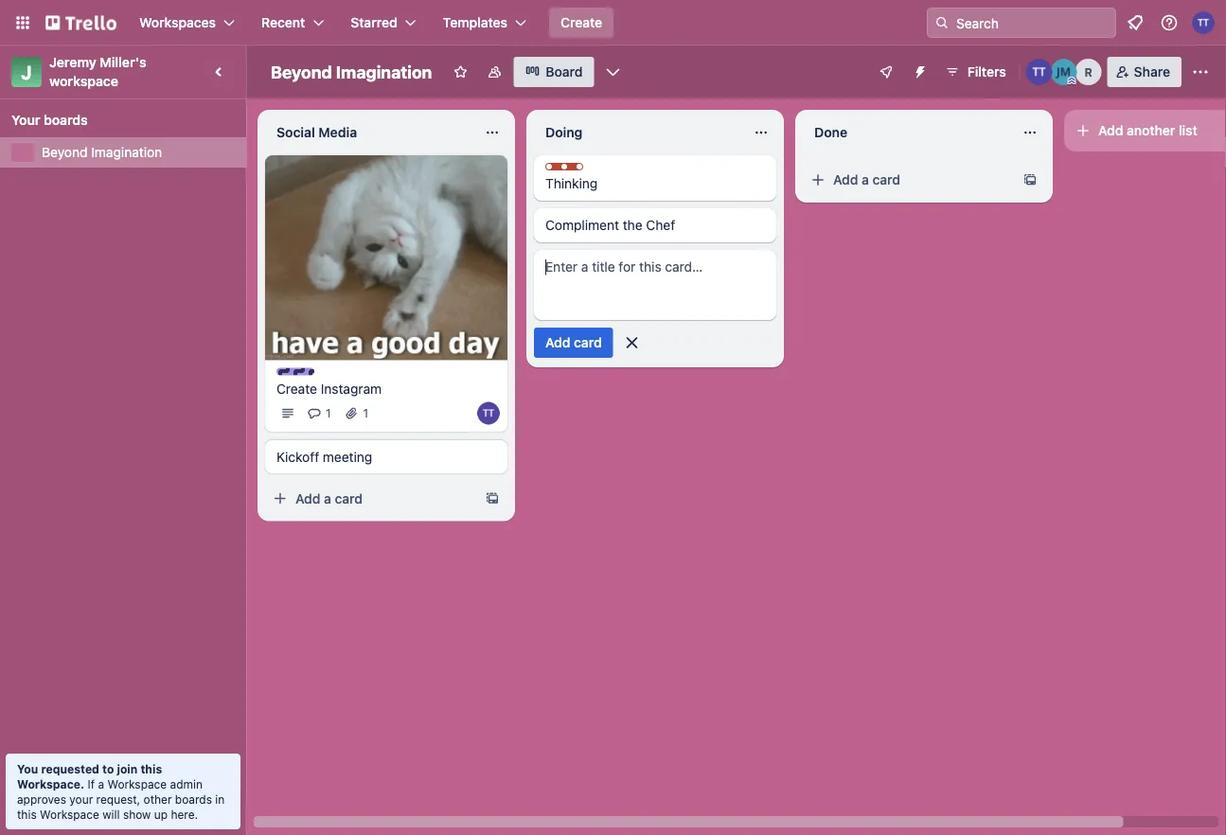 Task type: locate. For each thing, give the bounding box(es) containing it.
create up board
[[561, 15, 602, 30]]

1 horizontal spatial add a card button
[[803, 165, 1015, 195]]

add a card button down kickoff meeting link
[[265, 483, 477, 514]]

add left the cancel icon
[[545, 335, 570, 350]]

imagination down your boards with 1 items element
[[91, 144, 162, 160]]

0 vertical spatial terry turtle (terryturtle) image
[[1192, 11, 1215, 34]]

this
[[141, 762, 162, 775], [17, 808, 37, 821]]

join
[[117, 762, 138, 775]]

kickoff
[[276, 449, 319, 464]]

1 1 from the left
[[326, 407, 331, 420]]

primary element
[[0, 0, 1226, 45]]

this inside if a workspace admin approves your request, other boards in this workspace will show up here.
[[17, 808, 37, 821]]

Enter a title for this card… text field
[[534, 250, 776, 320]]

1 down instagram
[[363, 407, 368, 420]]

a
[[862, 172, 869, 187], [324, 490, 331, 506], [98, 777, 104, 791]]

board
[[546, 64, 583, 80]]

your
[[69, 793, 93, 806]]

add for add another list 'button'
[[1098, 123, 1123, 138]]

beyond down recent popup button
[[271, 62, 332, 82]]

1 down create instagram
[[326, 407, 331, 420]]

templates button
[[431, 8, 538, 38]]

1 vertical spatial beyond
[[42, 144, 88, 160]]

add a card button for social media
[[265, 483, 477, 514]]

doing
[[545, 125, 583, 140]]

beyond inside text field
[[271, 62, 332, 82]]

a right if
[[98, 777, 104, 791]]

compliment the chef
[[545, 217, 675, 233]]

other
[[144, 793, 172, 806]]

0 vertical spatial add a card
[[833, 172, 901, 187]]

1 vertical spatial add a card
[[295, 490, 363, 506]]

card down the meeting
[[335, 490, 363, 506]]

add a card button
[[803, 165, 1015, 195], [265, 483, 477, 514]]

1 horizontal spatial create from template… image
[[1023, 172, 1038, 187]]

create from template… image
[[1023, 172, 1038, 187], [485, 491, 500, 506]]

2 vertical spatial a
[[98, 777, 104, 791]]

0 vertical spatial create from template… image
[[1023, 172, 1038, 187]]

this down approves
[[17, 808, 37, 821]]

1 vertical spatial this
[[17, 808, 37, 821]]

instagram
[[321, 381, 382, 396]]

1 horizontal spatial card
[[574, 335, 602, 350]]

add another list
[[1098, 123, 1197, 138]]

0 horizontal spatial a
[[98, 777, 104, 791]]

2 horizontal spatial card
[[873, 172, 901, 187]]

0 horizontal spatial boards
[[44, 112, 88, 128]]

0 vertical spatial beyond
[[271, 62, 332, 82]]

cancel image
[[623, 333, 642, 352]]

card left the cancel icon
[[574, 335, 602, 350]]

add
[[1098, 123, 1123, 138], [833, 172, 858, 187], [545, 335, 570, 350], [295, 490, 320, 506]]

starred
[[351, 15, 397, 30]]

terry turtle (terryturtle) image inside primary element
[[1192, 11, 1215, 34]]

add a card down kickoff meeting
[[295, 490, 363, 506]]

1 vertical spatial add a card button
[[265, 483, 477, 514]]

0 horizontal spatial imagination
[[91, 144, 162, 160]]

1 horizontal spatial workspace
[[107, 777, 167, 791]]

add down kickoff
[[295, 490, 320, 506]]

create down color: purple, title: none image
[[276, 381, 317, 396]]

2 vertical spatial card
[[335, 490, 363, 506]]

add a card
[[833, 172, 901, 187], [295, 490, 363, 506]]

show menu image
[[1191, 62, 1210, 81]]

r
[[1085, 65, 1093, 79]]

the
[[623, 217, 643, 233]]

miller's
[[100, 54, 147, 70]]

workspace visible image
[[487, 64, 502, 80]]

0 vertical spatial this
[[141, 762, 162, 775]]

card inside button
[[574, 335, 602, 350]]

0 vertical spatial add a card button
[[803, 165, 1015, 195]]

admin
[[170, 777, 203, 791]]

list
[[1179, 123, 1197, 138]]

0 vertical spatial card
[[873, 172, 901, 187]]

0 horizontal spatial card
[[335, 490, 363, 506]]

starred button
[[339, 8, 428, 38]]

1 horizontal spatial add a card
[[833, 172, 901, 187]]

0 vertical spatial imagination
[[336, 62, 432, 82]]

search image
[[935, 15, 950, 30]]

add inside 'button'
[[1098, 123, 1123, 138]]

will
[[102, 808, 120, 821]]

a down kickoff meeting
[[324, 490, 331, 506]]

2 horizontal spatial a
[[862, 172, 869, 187]]

1 horizontal spatial beyond imagination
[[271, 62, 432, 82]]

filters button
[[939, 57, 1012, 87]]

jeremy miller (jeremymiller198) image
[[1051, 59, 1077, 85]]

power ups image
[[878, 64, 894, 80]]

1 horizontal spatial beyond
[[271, 62, 332, 82]]

1 horizontal spatial 1
[[363, 407, 368, 420]]

your
[[11, 112, 40, 128]]

another
[[1127, 123, 1175, 138]]

workspace down your
[[40, 808, 99, 821]]

rubyanndersson (rubyanndersson) image
[[1075, 59, 1102, 85]]

beyond down your boards
[[42, 144, 88, 160]]

create for create
[[561, 15, 602, 30]]

create button
[[549, 8, 614, 38]]

recent button
[[250, 8, 335, 38]]

imagination down starred popup button
[[336, 62, 432, 82]]

thinking link
[[545, 174, 765, 193]]

0 vertical spatial a
[[862, 172, 869, 187]]

0 horizontal spatial this
[[17, 808, 37, 821]]

1 horizontal spatial this
[[141, 762, 162, 775]]

terry turtle (terryturtle) image
[[1192, 11, 1215, 34], [477, 402, 500, 425]]

kickoff meeting
[[276, 449, 372, 464]]

card down "done" text box
[[873, 172, 901, 187]]

add left another
[[1098, 123, 1123, 138]]

1
[[326, 407, 331, 420], [363, 407, 368, 420]]

0 horizontal spatial add a card button
[[265, 483, 477, 514]]

add a card button down "done" text box
[[803, 165, 1015, 195]]

thoughts thinking
[[545, 164, 616, 191]]

compliment
[[545, 217, 619, 233]]

workspace
[[107, 777, 167, 791], [40, 808, 99, 821]]

0 horizontal spatial terry turtle (terryturtle) image
[[477, 402, 500, 425]]

show
[[123, 808, 151, 821]]

add card button
[[534, 328, 613, 358]]

0 vertical spatial create
[[561, 15, 602, 30]]

1 horizontal spatial imagination
[[336, 62, 432, 82]]

workspace down join
[[107, 777, 167, 791]]

0 horizontal spatial beyond
[[42, 144, 88, 160]]

1 horizontal spatial create
[[561, 15, 602, 30]]

1 vertical spatial a
[[324, 490, 331, 506]]

1 horizontal spatial a
[[324, 490, 331, 506]]

0 vertical spatial beyond imagination
[[271, 62, 432, 82]]

share button
[[1108, 57, 1182, 87]]

add another list button
[[1064, 110, 1226, 151]]

boards down the admin on the left of the page
[[175, 793, 212, 806]]

1 vertical spatial beyond imagination
[[42, 144, 162, 160]]

1 vertical spatial workspace
[[40, 808, 99, 821]]

imagination
[[336, 62, 432, 82], [91, 144, 162, 160]]

beyond imagination down your boards with 1 items element
[[42, 144, 162, 160]]

beyond
[[271, 62, 332, 82], [42, 144, 88, 160]]

you requested to join this workspace.
[[17, 762, 162, 791]]

0 horizontal spatial add a card
[[295, 490, 363, 506]]

beyond imagination
[[271, 62, 432, 82], [42, 144, 162, 160]]

up
[[154, 808, 168, 821]]

terry turtle (terryturtle) image
[[1026, 59, 1053, 85]]

a down "done" text box
[[862, 172, 869, 187]]

add inside button
[[545, 335, 570, 350]]

filters
[[967, 64, 1006, 80]]

1 vertical spatial create from template… image
[[485, 491, 500, 506]]

1 vertical spatial imagination
[[91, 144, 162, 160]]

1 vertical spatial create
[[276, 381, 317, 396]]

1 horizontal spatial boards
[[175, 793, 212, 806]]

create inside button
[[561, 15, 602, 30]]

recent
[[261, 15, 305, 30]]

card for social media
[[335, 490, 363, 506]]

create for create instagram
[[276, 381, 317, 396]]

add for "add a card" button corresponding to social media
[[295, 490, 320, 506]]

create
[[561, 15, 602, 30], [276, 381, 317, 396]]

boards
[[44, 112, 88, 128], [175, 793, 212, 806]]

done
[[814, 125, 848, 140]]

add card
[[545, 335, 602, 350]]

add a card for done
[[833, 172, 901, 187]]

card
[[873, 172, 901, 187], [574, 335, 602, 350], [335, 490, 363, 506]]

beyond imagination down 'starred'
[[271, 62, 432, 82]]

add a card for social media
[[295, 490, 363, 506]]

you
[[17, 762, 38, 775]]

boards right your
[[44, 112, 88, 128]]

1 vertical spatial card
[[574, 335, 602, 350]]

imagination inside text field
[[336, 62, 432, 82]]

automation image
[[905, 57, 931, 83]]

add down done
[[833, 172, 858, 187]]

1 horizontal spatial terry turtle (terryturtle) image
[[1192, 11, 1215, 34]]

0 vertical spatial workspace
[[107, 777, 167, 791]]

0 horizontal spatial create from template… image
[[485, 491, 500, 506]]

0 horizontal spatial 1
[[326, 407, 331, 420]]

requested
[[41, 762, 99, 775]]

this right join
[[141, 762, 162, 775]]

1 vertical spatial boards
[[175, 793, 212, 806]]

add a card down done
[[833, 172, 901, 187]]

Board name text field
[[261, 57, 442, 87]]

a for social media
[[324, 490, 331, 506]]

thoughts
[[564, 164, 616, 177]]

your boards with 1 items element
[[11, 109, 225, 132]]

workspaces
[[139, 15, 216, 30]]

workspace.
[[17, 777, 84, 791]]

0 horizontal spatial create
[[276, 381, 317, 396]]



Task type: describe. For each thing, give the bounding box(es) containing it.
compliment the chef link
[[545, 216, 765, 235]]

a inside if a workspace admin approves your request, other boards in this workspace will show up here.
[[98, 777, 104, 791]]

if a workspace admin approves your request, other boards in this workspace will show up here.
[[17, 777, 225, 821]]

request,
[[96, 793, 140, 806]]

back to home image
[[45, 8, 116, 38]]

color: purple, title: none image
[[276, 368, 314, 375]]

chef
[[646, 217, 675, 233]]

templates
[[443, 15, 508, 30]]

jeremy miller's workspace
[[49, 54, 150, 89]]

1 vertical spatial terry turtle (terryturtle) image
[[477, 402, 500, 425]]

create instagram
[[276, 381, 382, 396]]

approves
[[17, 793, 66, 806]]

media
[[318, 125, 357, 140]]

a for done
[[862, 172, 869, 187]]

meeting
[[323, 449, 372, 464]]

board link
[[514, 57, 594, 87]]

kickoff meeting link
[[276, 447, 496, 466]]

add a card button for done
[[803, 165, 1015, 195]]

your boards
[[11, 112, 88, 128]]

workspace
[[49, 73, 118, 89]]

j
[[21, 61, 32, 83]]

Done text field
[[803, 117, 1011, 148]]

create from template… image for done
[[1023, 172, 1038, 187]]

create instagram link
[[276, 379, 496, 398]]

boards inside if a workspace admin approves your request, other boards in this workspace will show up here.
[[175, 793, 212, 806]]

if
[[88, 777, 95, 791]]

social
[[276, 125, 315, 140]]

0 horizontal spatial beyond imagination
[[42, 144, 162, 160]]

this inside you requested to join this workspace.
[[141, 762, 162, 775]]

create from template… image for social media
[[485, 491, 500, 506]]

0 horizontal spatial workspace
[[40, 808, 99, 821]]

beyond imagination inside text field
[[271, 62, 432, 82]]

color: bold red, title: "thoughts" element
[[545, 163, 616, 177]]

star or unstar board image
[[453, 64, 468, 80]]

open information menu image
[[1160, 13, 1179, 32]]

beyond imagination link
[[42, 143, 235, 162]]

Doing text field
[[534, 117, 742, 148]]

0 vertical spatial boards
[[44, 112, 88, 128]]

0 notifications image
[[1124, 11, 1147, 34]]

in
[[215, 793, 225, 806]]

workspaces button
[[128, 8, 246, 38]]

customize views image
[[604, 62, 623, 81]]

here.
[[171, 808, 198, 821]]

share
[[1134, 64, 1170, 80]]

social media
[[276, 125, 357, 140]]

Social Media text field
[[265, 117, 473, 148]]

2 1 from the left
[[363, 407, 368, 420]]

card for done
[[873, 172, 901, 187]]

this member is an admin of this board. image
[[1068, 77, 1076, 85]]

thinking
[[545, 176, 598, 191]]

Search field
[[950, 9, 1115, 37]]

to
[[102, 762, 114, 775]]

add for done "add a card" button
[[833, 172, 858, 187]]

jeremy
[[49, 54, 96, 70]]

workspace navigation collapse icon image
[[206, 59, 233, 85]]

r button
[[1075, 59, 1102, 85]]



Task type: vqa. For each thing, say whether or not it's contained in the screenshot.
Report,
no



